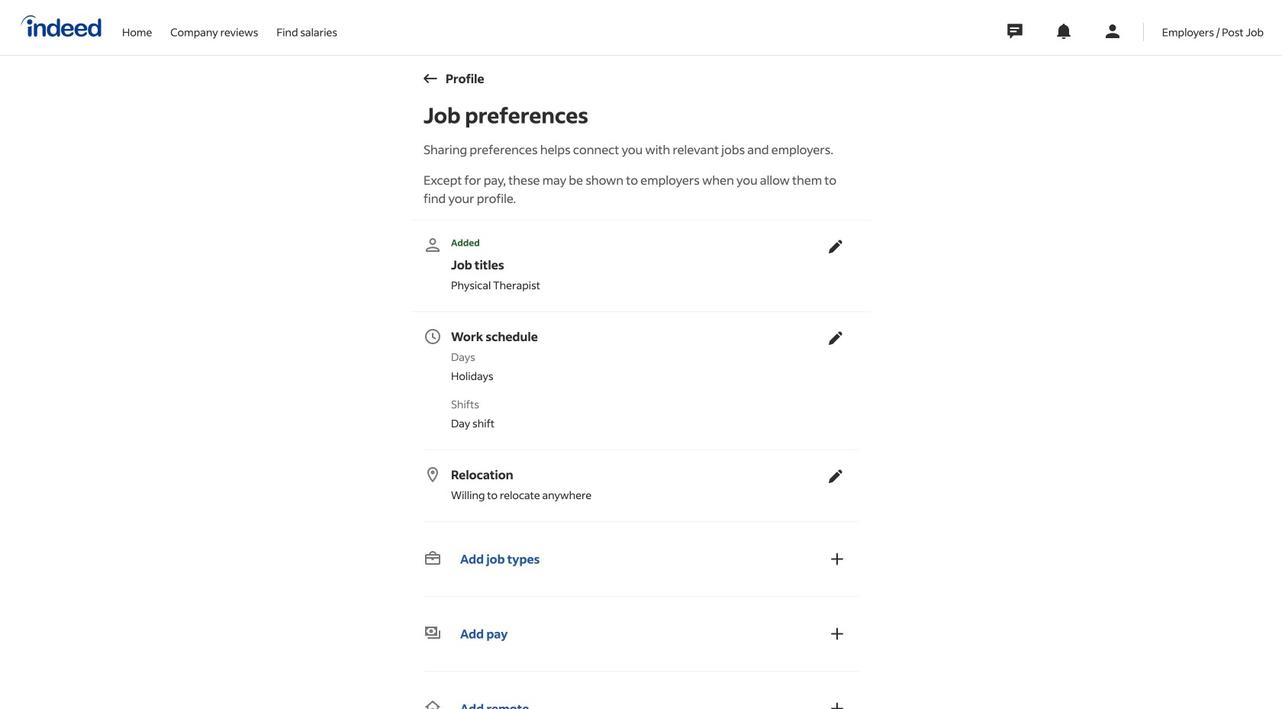 Task type: describe. For each thing, give the bounding box(es) containing it.
relocation group
[[424, 460, 853, 509]]

work schedule group
[[424, 321, 853, 437]]

alert inside job titles group
[[424, 236, 819, 250]]



Task type: vqa. For each thing, say whether or not it's contained in the screenshot.
ALERT at the top
yes



Task type: locate. For each thing, give the bounding box(es) containing it.
alert
[[424, 236, 819, 250]]

job titles group
[[424, 230, 853, 299]]



